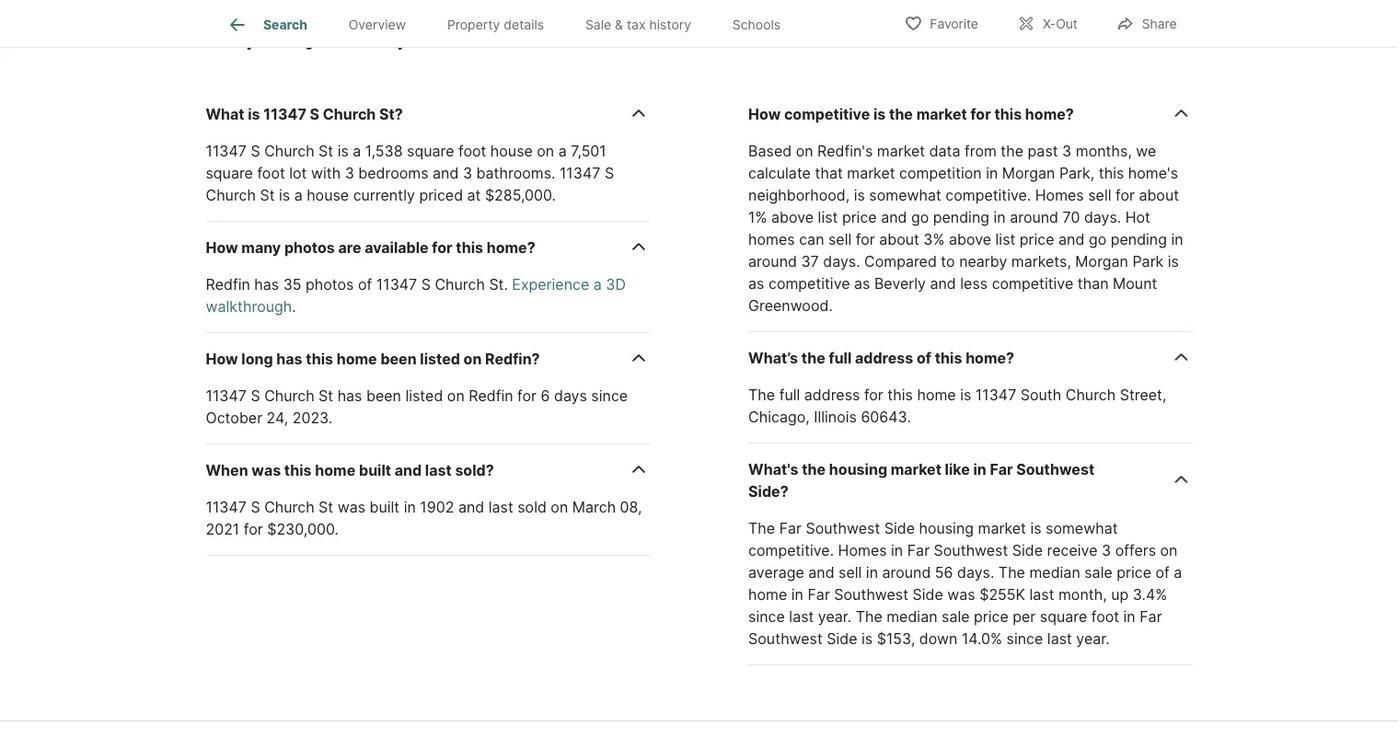 Task type: vqa. For each thing, say whether or not it's contained in the screenshot.
Nov related to 7
no



Task type: locate. For each thing, give the bounding box(es) containing it.
listed inside dropdown button
[[420, 350, 460, 368]]

this inside the full address for this home is 11347 south church street, chicago, illinois 60643.
[[888, 386, 913, 404]]

1 horizontal spatial year.
[[1077, 630, 1110, 648]]

sale & tax history tab
[[565, 3, 712, 47]]

and right average
[[809, 564, 835, 582]]

been inside '11347 s church st has been listed on redfin for 6 days since october 24, 2023.'
[[366, 387, 401, 405]]

0 vertical spatial homes
[[1035, 186, 1084, 204]]

11347 up '2021'
[[206, 498, 247, 516]]

overview tab
[[328, 3, 427, 47]]

competitive. up average
[[749, 542, 834, 560]]

on inside 'the far southwest side housing market is somewhat competitive. homes in far southwest side receive 3 offers on average and sell in around 56 days. the median sale price of a home in far southwest side was $255k last month, up 3.4% since last year. the median sale price per square foot in far southwest side is $153, down 14.0% since last year.'
[[1161, 542, 1178, 560]]

what is 11347 s church st? button
[[206, 89, 650, 140]]

we
[[1136, 142, 1157, 160]]

market
[[917, 105, 967, 123], [877, 142, 925, 160], [847, 164, 895, 182], [891, 461, 942, 479], [978, 520, 1026, 538]]

and inside 'the far southwest side housing market is somewhat competitive. homes in far southwest side receive 3 offers on average and sell in around 56 days. the median sale price of a home in far southwest side was $255k last month, up 3.4% since last year. the median sale price per square foot in far southwest side is $153, down 14.0% since last year.'
[[809, 564, 835, 582]]

of down how many photos are available for this home? at the left of page
[[358, 276, 372, 294]]

price down that
[[842, 208, 877, 226]]

last left the sold?
[[425, 462, 452, 480]]

0 horizontal spatial since
[[591, 387, 628, 405]]

listed for redfin
[[405, 387, 443, 405]]

2 horizontal spatial of
[[1156, 564, 1170, 582]]

st inside 11347 s church st is a house currently priced at $285,000.
[[260, 186, 275, 204]]

and up 1902
[[395, 462, 422, 480]]

of inside what's the full address of this home? dropdown button
[[917, 349, 932, 367]]

3 left offers
[[1102, 542, 1111, 560]]

this up from
[[995, 105, 1022, 123]]

1 vertical spatial somewhat
[[1046, 520, 1118, 538]]

of up the full address for this home is 11347 south church street, chicago, illinois 60643.
[[917, 349, 932, 367]]

s inside what is 11347 s church st? dropdown button
[[310, 105, 320, 123]]

st inside 11347 s church st is a 1,538 square foot house on a 7,501 square foot lot with 3 bedrooms and 3 bathrooms.
[[319, 142, 333, 160]]

since down per
[[1007, 630, 1043, 648]]

was down when was this home built and last sold?
[[338, 498, 366, 516]]

2 vertical spatial sell
[[839, 564, 862, 582]]

market down what's the housing market like in far southwest side? dropdown button
[[978, 520, 1026, 538]]

home down 2023.
[[315, 462, 356, 480]]

st inside 11347 s church st was built in 1902 and last sold on march 08, 2021 for $230,000.
[[319, 498, 333, 516]]

church inside 11347 s church st was built in 1902 and last sold on march 08, 2021 for $230,000.
[[264, 498, 315, 516]]

st for 11347 s church st is a house currently priced at $285,000.
[[260, 186, 275, 204]]

since down average
[[749, 608, 785, 626]]

3 inside 'the far southwest side housing market is somewhat competitive. homes in far southwest side receive 3 offers on average and sell in around 56 days. the median sale price of a home in far southwest side was $255k last month, up 3.4% since last year. the median sale price per square foot in far southwest side is $153, down 14.0% since last year.'
[[1102, 542, 1111, 560]]

0 horizontal spatial foot
[[257, 164, 285, 182]]

receive
[[1047, 542, 1098, 560]]

share button
[[1101, 4, 1193, 42]]

2023.
[[293, 409, 333, 427]]

0 vertical spatial year.
[[818, 608, 852, 626]]

6
[[541, 387, 550, 405]]

foot up at
[[458, 142, 486, 160]]

home inside 'the far southwest side housing market is somewhat competitive. homes in far southwest side receive 3 offers on average and sell in around 56 days. the median sale price of a home in far southwest side was $255k last month, up 3.4% since last year. the median sale price per square foot in far southwest side is $153, down 14.0% since last year.'
[[749, 586, 787, 604]]

$285,000.
[[485, 186, 556, 204]]

s
[[599, 25, 612, 51], [310, 105, 320, 123], [251, 142, 260, 160], [605, 164, 614, 182], [421, 276, 431, 294], [251, 387, 260, 405], [251, 498, 260, 516]]

since
[[591, 387, 628, 405], [749, 608, 785, 626], [1007, 630, 1043, 648]]

1 vertical spatial listed
[[405, 387, 443, 405]]

7,501
[[571, 142, 607, 160]]

1 vertical spatial was
[[338, 498, 366, 516]]

church inside dropdown button
[[323, 105, 376, 123]]

1 vertical spatial foot
[[257, 164, 285, 182]]

0 horizontal spatial was
[[252, 462, 281, 480]]

this up 2023.
[[306, 350, 333, 368]]

0 vertical spatial above
[[772, 208, 814, 226]]

1 vertical spatial been
[[366, 387, 401, 405]]

2 vertical spatial home?
[[966, 349, 1015, 367]]

0 vertical spatial pending
[[933, 208, 990, 226]]

and inside 11347 s church st was built in 1902 and last sold on march 08, 2021 for $230,000.
[[458, 498, 484, 516]]

built
[[359, 462, 391, 480], [370, 498, 400, 516]]

how many photos are available for this home? button
[[206, 222, 650, 274]]

st inside '11347 s church st has been listed on redfin for 6 days since october 24, 2023.'
[[319, 387, 333, 405]]

2 horizontal spatial days.
[[1084, 208, 1122, 226]]

market up the data
[[917, 105, 967, 123]]

0 vertical spatial sell
[[1088, 186, 1112, 204]]

1 vertical spatial how
[[206, 239, 238, 257]]

south
[[1021, 386, 1062, 404]]

2 vertical spatial around
[[882, 564, 931, 582]]

3 inside 'based on redfin's market data  from the past 3 months, we calculate that market competition in morgan park, this home's neighborhood, is somewhat competitive. homes sell for about 1% above list price and  go pending in around 70 days. hot homes can  sell for about 3% above list price and  go pending in around 37 days. compared to nearby markets, morgan park is as competitive as beverly and less competitive than mount greenwood.'
[[1062, 142, 1072, 160]]

how many photos are available for this home?
[[206, 239, 536, 257]]

somewhat inside 'the far southwest side housing market is somewhat competitive. homes in far southwest side receive 3 offers on average and sell in around 56 days. the median sale price of a home in far southwest side was $255k last month, up 3.4% since last year. the median sale price per square foot in far southwest side is $153, down 14.0% since last year.'
[[1046, 520, 1118, 538]]

house inside 11347 s church st is a 1,538 square foot house on a 7,501 square foot lot with 3 bedrooms and 3 bathrooms.
[[491, 142, 533, 160]]

above down neighborhood,
[[772, 208, 814, 226]]

2 horizontal spatial home?
[[1025, 105, 1074, 123]]

0 horizontal spatial house
[[307, 186, 349, 204]]

listed inside '11347 s church st has been listed on redfin for 6 days since october 24, 2023.'
[[405, 387, 443, 405]]

go
[[911, 208, 929, 226], [1089, 231, 1107, 249]]

0 horizontal spatial sale
[[942, 608, 970, 626]]

0 vertical spatial list
[[818, 208, 838, 226]]

is inside the full address for this home is 11347 south church street, chicago, illinois 60643.
[[960, 386, 972, 404]]

1 vertical spatial above
[[949, 231, 992, 249]]

$255k
[[980, 586, 1026, 604]]

church
[[617, 25, 693, 51], [323, 105, 376, 123], [264, 142, 315, 160], [206, 186, 256, 204], [435, 276, 485, 294], [1066, 386, 1116, 404], [264, 387, 315, 405], [264, 498, 315, 516]]

1 vertical spatial has
[[276, 350, 302, 368]]

what's the housing market like in far southwest side?
[[749, 461, 1095, 501]]

built inside dropdown button
[[359, 462, 391, 480]]

how
[[749, 105, 781, 123], [206, 239, 238, 257], [206, 350, 238, 368]]

1 horizontal spatial competitive.
[[946, 186, 1031, 204]]

foot inside 'the far southwest side housing market is somewhat competitive. homes in far southwest side receive 3 offers on average and sell in around 56 days. the median sale price of a home in far southwest side was $255k last month, up 3.4% since last year. the median sale price per square foot in far southwest side is $153, down 14.0% since last year.'
[[1092, 608, 1120, 626]]

and inside 11347 s church st is a 1,538 square foot house on a 7,501 square foot lot with 3 bedrooms and 3 bathrooms.
[[433, 164, 459, 182]]

has inside '11347 s church st has been listed on redfin for 6 days since october 24, 2023.'
[[338, 387, 362, 405]]

days. inside 'the far southwest side housing market is somewhat competitive. homes in far southwest side receive 3 offers on average and sell in around 56 days. the median sale price of a home in far southwest side was $255k last month, up 3.4% since last year. the median sale price per square foot in far southwest side is $153, down 14.0% since last year.'
[[958, 564, 995, 582]]

is inside 11347 s church st is a 1,538 square foot house on a 7,501 square foot lot with 3 bedrooms and 3 bathrooms.
[[338, 142, 349, 160]]

home
[[337, 350, 377, 368], [917, 386, 956, 404], [315, 462, 356, 480], [749, 586, 787, 604]]

photos right "35" at the top left
[[306, 276, 354, 294]]

home inside the full address for this home is 11347 south church street, chicago, illinois 60643.
[[917, 386, 956, 404]]

2 vertical spatial square
[[1040, 608, 1088, 626]]

0 horizontal spatial morgan
[[1002, 164, 1055, 182]]

full inside dropdown button
[[829, 349, 852, 367]]

foot down up
[[1092, 608, 1120, 626]]

0 vertical spatial competitive.
[[946, 186, 1031, 204]]

photos
[[284, 239, 335, 257], [306, 276, 354, 294]]

1 horizontal spatial square
[[407, 142, 454, 160]]

address up 60643.
[[855, 349, 914, 367]]

how long has this home been listed on redfin?
[[206, 350, 540, 368]]

around left 70
[[1010, 208, 1059, 226]]

than
[[1078, 275, 1109, 293]]

what's
[[749, 349, 798, 367]]

square down "what"
[[206, 164, 253, 182]]

above
[[772, 208, 814, 226], [949, 231, 992, 249]]

morgan
[[1002, 164, 1055, 182], [1076, 253, 1129, 271]]

photos left are
[[284, 239, 335, 257]]

1 horizontal spatial since
[[749, 608, 785, 626]]

on right sold
[[551, 498, 568, 516]]

sale & tax history
[[585, 17, 691, 32]]

2 vertical spatial was
[[948, 586, 976, 604]]

0 horizontal spatial go
[[911, 208, 929, 226]]

square down what is 11347 s church st? dropdown button
[[407, 142, 454, 160]]

11347 s church st is a 1,538 square foot house on a 7,501 square foot lot with 3 bedrooms and 3 bathrooms.
[[206, 142, 607, 182]]

what's the housing market like in far southwest side? button
[[749, 444, 1193, 518]]

in right like on the right bottom
[[974, 461, 987, 479]]

0 horizontal spatial as
[[749, 275, 765, 293]]

11347 inside dropdown button
[[264, 105, 306, 123]]

like
[[945, 461, 970, 479]]

long
[[242, 350, 273, 368]]

3 up at
[[463, 164, 472, 182]]

was inside 'the far southwest side housing market is somewhat competitive. homes in far southwest side receive 3 offers on average and sell in around 56 days. the median sale price of a home in far southwest side was $255k last month, up 3.4% since last year. the median sale price per square foot in far southwest side is $153, down 14.0% since last year.'
[[948, 586, 976, 604]]

1 horizontal spatial go
[[1089, 231, 1107, 249]]

go up the than
[[1089, 231, 1107, 249]]

0 horizontal spatial days.
[[823, 253, 860, 271]]

0 vertical spatial since
[[591, 387, 628, 405]]

housing
[[829, 461, 888, 479], [919, 520, 974, 538]]

for inside 11347 s church st was built in 1902 and last sold on march 08, 2021 for $230,000.
[[244, 521, 263, 539]]

was right when
[[252, 462, 281, 480]]

photos inside dropdown button
[[284, 239, 335, 257]]

how inside dropdown button
[[206, 350, 238, 368]]

neighborhood,
[[749, 186, 850, 204]]

home? up the st.
[[487, 239, 536, 257]]

has right long on the left of page
[[276, 350, 302, 368]]

on right offers
[[1161, 542, 1178, 560]]

southwest down south
[[1017, 461, 1095, 479]]

is
[[248, 105, 260, 123], [874, 105, 886, 123], [338, 142, 349, 160], [279, 186, 290, 204], [854, 186, 865, 204], [1168, 253, 1179, 271], [960, 386, 972, 404], [1031, 520, 1042, 538], [862, 630, 873, 648]]

1 vertical spatial square
[[206, 164, 253, 182]]

less
[[960, 275, 988, 293]]

1 vertical spatial competitive.
[[749, 542, 834, 560]]

11347 inside the full address for this home is 11347 south church street, chicago, illinois 60643.
[[976, 386, 1017, 404]]

1 vertical spatial housing
[[919, 520, 974, 538]]

homes down what's the housing market like in far southwest side?
[[838, 542, 887, 560]]

2 vertical spatial of
[[1156, 564, 1170, 582]]

list
[[818, 208, 838, 226], [996, 231, 1016, 249]]

1 vertical spatial days.
[[823, 253, 860, 271]]

competitive inside how competitive is the market for this home? dropdown button
[[784, 105, 870, 123]]

0 vertical spatial was
[[252, 462, 281, 480]]

11347 down what's the full address of this home? dropdown button
[[976, 386, 1017, 404]]

far
[[990, 461, 1013, 479], [779, 520, 802, 538], [907, 542, 930, 560], [808, 586, 830, 604], [1140, 608, 1162, 626]]

1 vertical spatial home?
[[487, 239, 536, 257]]

0 horizontal spatial full
[[779, 386, 800, 404]]

11347 left &
[[532, 25, 594, 51]]

2 horizontal spatial since
[[1007, 630, 1043, 648]]

0 horizontal spatial about
[[879, 231, 920, 249]]

experience a 3d walkthrough button
[[206, 276, 626, 316]]

side
[[884, 520, 915, 538], [1013, 542, 1043, 560], [913, 586, 943, 604], [827, 630, 858, 648]]

house up bathrooms.
[[491, 142, 533, 160]]

built up 11347 s church st was built in 1902 and last sold on march 08, 2021 for $230,000.
[[359, 462, 391, 480]]

been up '11347 s church st has been listed on redfin for 6 days since october 24, 2023.'
[[381, 350, 417, 368]]

11347 inside '11347 s church st has been listed on redfin for 6 days since october 24, 2023.'
[[206, 387, 247, 405]]

redfin
[[206, 276, 250, 294], [469, 387, 513, 405]]

beverly
[[875, 275, 926, 293]]

and up priced
[[433, 164, 459, 182]]

hot
[[1126, 208, 1151, 226]]

2 vertical spatial how
[[206, 350, 238, 368]]

days. right 56
[[958, 564, 995, 582]]

the inside what's the housing market like in far southwest side?
[[802, 461, 826, 479]]

11347 down 7,501
[[560, 164, 601, 182]]

foot left "lot"
[[257, 164, 285, 182]]

1 vertical spatial year.
[[1077, 630, 1110, 648]]

0 horizontal spatial competitive.
[[749, 542, 834, 560]]

been inside dropdown button
[[381, 350, 417, 368]]

0 vertical spatial square
[[407, 142, 454, 160]]

0 horizontal spatial around
[[749, 253, 797, 271]]

60643.
[[861, 408, 911, 426]]

days.
[[1084, 208, 1122, 226], [823, 253, 860, 271], [958, 564, 995, 582]]

sale
[[1085, 564, 1113, 582], [942, 608, 970, 626]]

0 vertical spatial somewhat
[[869, 186, 942, 204]]

st up 2023.
[[319, 387, 333, 405]]

morgan down past on the right
[[1002, 164, 1055, 182]]

favorite button
[[889, 4, 994, 42]]

year.
[[818, 608, 852, 626], [1077, 630, 1110, 648]]

been for home
[[381, 350, 417, 368]]

s inside 11347 s church st is a 1,538 square foot house on a 7,501 square foot lot with 3 bedrooms and 3 bathrooms.
[[251, 142, 260, 160]]

3
[[1062, 142, 1072, 160], [345, 164, 354, 182], [463, 164, 472, 182], [1102, 542, 1111, 560]]

based on redfin's market data  from the past 3 months, we calculate that market competition in morgan park, this home's neighborhood, is somewhat competitive. homes sell for about 1% above list price and  go pending in around 70 days. hot homes can  sell for about 3% above list price and  go pending in around 37 days. compared to nearby markets, morgan park is as competitive as beverly and less competitive than mount greenwood.
[[749, 142, 1184, 315]]

the inside 'based on redfin's market data  from the past 3 months, we calculate that market competition in morgan park, this home's neighborhood, is somewhat competitive. homes sell for about 1% above list price and  go pending in around 70 days. hot homes can  sell for about 3% above list price and  go pending in around 37 days. compared to nearby markets, morgan park is as competitive as beverly and less competitive than mount greenwood.'
[[1001, 142, 1024, 160]]

was inside 11347 s church st was built in 1902 and last sold on march 08, 2021 for $230,000.
[[338, 498, 366, 516]]

37
[[801, 253, 819, 271]]

go up '3%'
[[911, 208, 929, 226]]

s up with
[[310, 105, 320, 123]]

been down how long has this home been listed on redfin?
[[366, 387, 401, 405]]

1 horizontal spatial morgan
[[1076, 253, 1129, 271]]

and up compared
[[881, 208, 907, 226]]

0 vertical spatial days.
[[1084, 208, 1122, 226]]

s up october
[[251, 387, 260, 405]]

the
[[889, 105, 913, 123], [1001, 142, 1024, 160], [802, 349, 826, 367], [802, 461, 826, 479]]

x-out button
[[1002, 4, 1094, 42]]

tab list
[[206, 0, 816, 47]]

is inside 11347 s church st is a house currently priced at $285,000.
[[279, 186, 290, 204]]

been
[[381, 350, 417, 368], [366, 387, 401, 405]]

last up per
[[1030, 586, 1055, 604]]

the up chicago,
[[749, 386, 775, 404]]

sell inside 'the far southwest side housing market is somewhat competitive. homes in far southwest side receive 3 offers on average and sell in around 56 days. the median sale price of a home in far southwest side was $255k last month, up 3.4% since last year. the median sale price per square foot in far southwest side is $153, down 14.0% since last year.'
[[839, 564, 862, 582]]

frequently asked questions for 11347 s church st
[[206, 25, 720, 51]]

0 vertical spatial morgan
[[1002, 164, 1055, 182]]

0 vertical spatial been
[[381, 350, 417, 368]]

st for 11347 s church st is a 1,538 square foot house on a 7,501 square foot lot with 3 bedrooms and 3 bathrooms.
[[319, 142, 333, 160]]

sale up down
[[942, 608, 970, 626]]

2 as from the left
[[854, 275, 870, 293]]

southwest
[[1017, 461, 1095, 479], [806, 520, 880, 538], [934, 542, 1008, 560], [834, 586, 909, 604], [749, 630, 823, 648]]

0 vertical spatial address
[[855, 349, 914, 367]]

how for how many photos are available for this home?
[[206, 239, 238, 257]]

based
[[749, 142, 792, 160]]

in
[[986, 164, 998, 182], [994, 208, 1006, 226], [1171, 231, 1184, 249], [974, 461, 987, 479], [404, 498, 416, 516], [891, 542, 903, 560], [866, 564, 878, 582], [792, 586, 804, 604], [1124, 608, 1136, 626]]

bedrooms
[[358, 164, 429, 182]]

0 vertical spatial house
[[491, 142, 533, 160]]

1 horizontal spatial was
[[338, 498, 366, 516]]

house down with
[[307, 186, 349, 204]]

last left sold
[[489, 498, 513, 516]]

sale
[[585, 17, 611, 32]]

listed
[[420, 350, 460, 368], [405, 387, 443, 405]]

11347 s church st was built in 1902 and last sold on march 08, 2021 for $230,000.
[[206, 498, 642, 539]]

park,
[[1060, 164, 1095, 182]]

s inside 11347 s church st is a house currently priced at $285,000.
[[605, 164, 614, 182]]

s inside 11347 s church st was built in 1902 and last sold on march 08, 2021 for $230,000.
[[251, 498, 260, 516]]

1 horizontal spatial sale
[[1085, 564, 1113, 582]]

days. right 37
[[823, 253, 860, 271]]

listed down how long has this home been listed on redfin? dropdown button
[[405, 387, 443, 405]]

0 vertical spatial sale
[[1085, 564, 1113, 582]]

0 vertical spatial about
[[1139, 186, 1179, 204]]

on up bathrooms.
[[537, 142, 554, 160]]

0 vertical spatial housing
[[829, 461, 888, 479]]

last inside dropdown button
[[425, 462, 452, 480]]

tab list containing search
[[206, 0, 816, 47]]

pending down hot
[[1111, 231, 1167, 249]]

sell
[[1088, 186, 1112, 204], [829, 231, 852, 249], [839, 564, 862, 582]]

been for has
[[366, 387, 401, 405]]

on inside 11347 s church st was built in 1902 and last sold on march 08, 2021 for $230,000.
[[551, 498, 568, 516]]

0 vertical spatial go
[[911, 208, 929, 226]]

1 horizontal spatial as
[[854, 275, 870, 293]]

home?
[[1025, 105, 1074, 123], [487, 239, 536, 257], [966, 349, 1015, 367]]

list up can at top right
[[818, 208, 838, 226]]

was inside when was this home built and last sold? dropdown button
[[252, 462, 281, 480]]

has down how long has this home been listed on redfin?
[[338, 387, 362, 405]]

of for address
[[917, 349, 932, 367]]

southwest up $153, on the right bottom of the page
[[834, 586, 909, 604]]

0 vertical spatial how
[[749, 105, 781, 123]]

median up $153, on the right bottom of the page
[[887, 608, 938, 626]]

2 horizontal spatial around
[[1010, 208, 1059, 226]]

about down home's
[[1139, 186, 1179, 204]]

0 vertical spatial of
[[358, 276, 372, 294]]

out
[[1056, 16, 1078, 32]]

1 vertical spatial median
[[887, 608, 938, 626]]

1 horizontal spatial housing
[[919, 520, 974, 538]]

competitive. inside 'based on redfin's market data  from the past 3 months, we calculate that market competition in morgan park, this home's neighborhood, is somewhat competitive. homes sell for about 1% above list price and  go pending in around 70 days. hot homes can  sell for about 3% above list price and  go pending in around 37 days. compared to nearby markets, morgan park is as competitive as beverly and less competitive than mount greenwood.'
[[946, 186, 1031, 204]]

1 horizontal spatial around
[[882, 564, 931, 582]]

sell down park,
[[1088, 186, 1112, 204]]

and down to on the top
[[930, 275, 956, 293]]

1 vertical spatial sell
[[829, 231, 852, 249]]

that
[[815, 164, 843, 182]]

home down average
[[749, 586, 787, 604]]

address inside the full address for this home is 11347 south church street, chicago, illinois 60643.
[[804, 386, 860, 404]]

1 vertical spatial built
[[370, 498, 400, 516]]

a inside 11347 s church st is a house currently priced at $285,000.
[[294, 186, 303, 204]]

the far southwest side housing market is somewhat competitive. homes in far southwest side receive 3 offers on average and sell in around 56 days. the median sale price of a home in far southwest side was $255k last month, up 3.4% since last year. the median sale price per square foot in far southwest side is $153, down 14.0% since last year.
[[749, 520, 1182, 648]]

0 horizontal spatial homes
[[838, 542, 887, 560]]

1 vertical spatial list
[[996, 231, 1016, 249]]

address up illinois
[[804, 386, 860, 404]]

1 horizontal spatial somewhat
[[1046, 520, 1118, 538]]

how left many in the left of the page
[[206, 239, 238, 257]]

1 horizontal spatial pending
[[1111, 231, 1167, 249]]

0 horizontal spatial somewhat
[[869, 186, 942, 204]]

home inside how long has this home been listed on redfin? dropdown button
[[337, 350, 377, 368]]

was down 56
[[948, 586, 976, 604]]

competitive up redfin's
[[784, 105, 870, 123]]

pending up '3%'
[[933, 208, 990, 226]]

0 horizontal spatial housing
[[829, 461, 888, 479]]

church inside '11347 s church st has been listed on redfin for 6 days since october 24, 2023.'
[[264, 387, 315, 405]]

somewhat down competition
[[869, 186, 942, 204]]

home down redfin has 35 photos of 11347 s church st.
[[337, 350, 377, 368]]

housing up 56
[[919, 520, 974, 538]]

with
[[311, 164, 341, 182]]

st
[[698, 25, 720, 51], [319, 142, 333, 160], [260, 186, 275, 204], [319, 387, 333, 405], [319, 498, 333, 516]]

since right days
[[591, 387, 628, 405]]

0 vertical spatial photos
[[284, 239, 335, 257]]

competitive
[[784, 105, 870, 123], [769, 275, 850, 293], [992, 275, 1074, 293]]

2 vertical spatial since
[[1007, 630, 1043, 648]]

1 horizontal spatial list
[[996, 231, 1016, 249]]

redfin up walkthrough at the top
[[206, 276, 250, 294]]

st up many in the left of the page
[[260, 186, 275, 204]]

about up compared
[[879, 231, 920, 249]]

calculate
[[749, 164, 811, 182]]

1 vertical spatial redfin
[[469, 387, 513, 405]]

in down average
[[792, 586, 804, 604]]

s down what is 11347 s church st?
[[251, 142, 260, 160]]

1 horizontal spatial homes
[[1035, 186, 1084, 204]]

st up $230,000.
[[319, 498, 333, 516]]

2 vertical spatial days.
[[958, 564, 995, 582]]

35
[[283, 276, 302, 294]]

2 vertical spatial has
[[338, 387, 362, 405]]

s down october
[[251, 498, 260, 516]]

0 horizontal spatial redfin
[[206, 276, 250, 294]]



Task type: describe. For each thing, give the bounding box(es) containing it.
of for photos
[[358, 276, 372, 294]]

price up markets,
[[1020, 231, 1055, 249]]

month,
[[1059, 586, 1107, 604]]

this down 2023.
[[284, 462, 312, 480]]

market inside 'the far southwest side housing market is somewhat competitive. homes in far southwest side receive 3 offers on average and sell in around 56 days. the median sale price of a home in far southwest side was $255k last month, up 3.4% since last year. the median sale price per square foot in far southwest side is $153, down 14.0% since last year.'
[[978, 520, 1026, 538]]

has inside dropdown button
[[276, 350, 302, 368]]

x-out
[[1043, 16, 1078, 32]]

.
[[292, 298, 296, 316]]

this inside 'based on redfin's market data  from the past 3 months, we calculate that market competition in morgan park, this home's neighborhood, is somewhat competitive. homes sell for about 1% above list price and  go pending in around 70 days. hot homes can  sell for about 3% above list price and  go pending in around 37 days. compared to nearby markets, morgan park is as competitive as beverly and less competitive than mount greenwood.'
[[1099, 164, 1124, 182]]

home? for how many photos are available for this home?
[[487, 239, 536, 257]]

in up nearby
[[994, 208, 1006, 226]]

housing inside what's the housing market like in far southwest side?
[[829, 461, 888, 479]]

a inside 'the far southwest side housing market is somewhat competitive. homes in far southwest side receive 3 offers on average and sell in around 56 days. the median sale price of a home in far southwest side was $255k last month, up 3.4% since last year. the median sale price per square foot in far southwest side is $153, down 14.0% since last year.'
[[1174, 564, 1182, 582]]

in inside what's the housing market like in far southwest side?
[[974, 461, 987, 479]]

available
[[365, 239, 429, 257]]

last inside 11347 s church st was built in 1902 and last sold on march 08, 2021 for $230,000.
[[489, 498, 513, 516]]

favorite
[[930, 16, 979, 32]]

property details tab
[[427, 3, 565, 47]]

3.4%
[[1133, 586, 1168, 604]]

this down at
[[456, 239, 483, 257]]

the up competition
[[889, 105, 913, 123]]

st?
[[379, 105, 403, 123]]

in down up
[[1124, 608, 1136, 626]]

1 horizontal spatial median
[[1030, 564, 1081, 582]]

home inside when was this home built and last sold? dropdown button
[[315, 462, 356, 480]]

this up the full address for this home is 11347 south church street, chicago, illinois 60643.
[[935, 349, 962, 367]]

somewhat inside 'based on redfin's market data  from the past 3 months, we calculate that market competition in morgan park, this home's neighborhood, is somewhat competitive. homes sell for about 1% above list price and  go pending in around 70 days. hot homes can  sell for about 3% above list price and  go pending in around 37 days. compared to nearby markets, morgan park is as competitive as beverly and less competitive than mount greenwood.'
[[869, 186, 942, 204]]

far inside what's the housing market like in far southwest side?
[[990, 461, 1013, 479]]

listed for redfin?
[[420, 350, 460, 368]]

redfin's
[[818, 142, 873, 160]]

tax
[[627, 17, 646, 32]]

side left $153, on the right bottom of the page
[[827, 630, 858, 648]]

down
[[920, 630, 958, 648]]

last down month,
[[1048, 630, 1072, 648]]

compared
[[865, 253, 937, 271]]

1 vertical spatial pending
[[1111, 231, 1167, 249]]

southwest down what's the housing market like in far southwest side?
[[806, 520, 880, 538]]

for inside the full address for this home is 11347 south church street, chicago, illinois 60643.
[[864, 386, 884, 404]]

average
[[749, 564, 804, 582]]

months,
[[1076, 142, 1132, 160]]

march
[[572, 498, 616, 516]]

1 horizontal spatial above
[[949, 231, 992, 249]]

are
[[338, 239, 361, 257]]

in up $153, on the right bottom of the page
[[866, 564, 878, 582]]

the full address for this home is 11347 south church street, chicago, illinois 60643.
[[749, 386, 1167, 426]]

from
[[965, 142, 997, 160]]

1 vertical spatial go
[[1089, 231, 1107, 249]]

property
[[447, 17, 500, 32]]

church inside 11347 s church st is a 1,538 square foot house on a 7,501 square foot lot with 3 bedrooms and 3 bathrooms.
[[264, 142, 315, 160]]

1 vertical spatial about
[[879, 231, 920, 249]]

full inside the full address for this home is 11347 south church street, chicago, illinois 60643.
[[779, 386, 800, 404]]

how competitive is the market for this home?
[[749, 105, 1074, 123]]

up
[[1111, 586, 1129, 604]]

the inside the full address for this home is 11347 south church street, chicago, illinois 60643.
[[749, 386, 775, 404]]

how competitive is the market for this home? button
[[749, 89, 1193, 140]]

s inside '11347 s church st has been listed on redfin for 6 days since october 24, 2023.'
[[251, 387, 260, 405]]

market down the how competitive is the market for this home?
[[877, 142, 925, 160]]

last down average
[[789, 608, 814, 626]]

st.
[[489, 276, 508, 294]]

in down what's the housing market like in far southwest side?
[[891, 542, 903, 560]]

can
[[799, 231, 824, 249]]

0 horizontal spatial list
[[818, 208, 838, 226]]

11347 s church st is a house currently priced at $285,000.
[[206, 164, 614, 204]]

when was this home built and last sold?
[[206, 462, 494, 480]]

1 vertical spatial morgan
[[1076, 253, 1129, 271]]

the down side?
[[749, 520, 775, 538]]

around inside 'the far southwest side housing market is somewhat competitive. homes in far southwest side receive 3 offers on average and sell in around 56 days. the median sale price of a home in far southwest side was $255k last month, up 3.4% since last year. the median sale price per square foot in far southwest side is $153, down 14.0% since last year.'
[[882, 564, 931, 582]]

southwest inside what's the housing market like in far southwest side?
[[1017, 461, 1095, 479]]

competitive down markets,
[[992, 275, 1074, 293]]

home's
[[1129, 164, 1178, 182]]

11347 inside 11347 s church st is a 1,538 square foot house on a 7,501 square foot lot with 3 bedrooms and 3 bathrooms.
[[206, 142, 247, 160]]

share
[[1142, 16, 1177, 32]]

data
[[930, 142, 961, 160]]

homes inside 'based on redfin's market data  from the past 3 months, we calculate that market competition in morgan park, this home's neighborhood, is somewhat competitive. homes sell for about 1% above list price and  go pending in around 70 days. hot homes can  sell for about 3% above list price and  go pending in around 37 days. compared to nearby markets, morgan park is as competitive as beverly and less competitive than mount greenwood.'
[[1035, 186, 1084, 204]]

the up $255k
[[999, 564, 1026, 582]]

$230,000.
[[267, 521, 339, 539]]

st for 11347 s church st was built in 1902 and last sold on march 08, 2021 for $230,000.
[[319, 498, 333, 516]]

in down from
[[986, 164, 998, 182]]

home? for how competitive is the market for this home?
[[1025, 105, 1074, 123]]

1 vertical spatial photos
[[306, 276, 354, 294]]

1 vertical spatial around
[[749, 253, 797, 271]]

built inside 11347 s church st was built in 1902 and last sold on march 08, 2021 for $230,000.
[[370, 498, 400, 516]]

experience a 3d walkthrough
[[206, 276, 626, 316]]

chicago,
[[749, 408, 810, 426]]

competitive. inside 'the far southwest side housing market is somewhat competitive. homes in far southwest side receive 3 offers on average and sell in around 56 days. the median sale price of a home in far southwest side was $255k last month, up 3.4% since last year. the median sale price per square foot in far southwest side is $153, down 14.0% since last year.'
[[749, 542, 834, 560]]

a inside experience a 3d walkthrough
[[594, 276, 602, 294]]

when
[[206, 462, 248, 480]]

st for 11347 s church st has been listed on redfin for 6 days since october 24, 2023.
[[319, 387, 333, 405]]

0 horizontal spatial year.
[[818, 608, 852, 626]]

greenwood.
[[749, 297, 833, 315]]

sold?
[[455, 462, 494, 480]]

70
[[1063, 208, 1080, 226]]

walkthrough
[[206, 298, 292, 316]]

at
[[467, 186, 481, 204]]

asked
[[323, 25, 385, 51]]

details
[[504, 17, 544, 32]]

overview
[[349, 17, 406, 32]]

since inside '11347 s church st has been listed on redfin for 6 days since october 24, 2023.'
[[591, 387, 628, 405]]

on inside dropdown button
[[464, 350, 482, 368]]

southwest up 56
[[934, 542, 1008, 560]]

24,
[[267, 409, 288, 427]]

frequently
[[206, 25, 318, 51]]

on inside 'based on redfin's market data  from the past 3 months, we calculate that market competition in morgan park, this home's neighborhood, is somewhat competitive. homes sell for about 1% above list price and  go pending in around 70 days. hot homes can  sell for about 3% above list price and  go pending in around 37 days. compared to nearby markets, morgan park is as competitive as beverly and less competitive than mount greenwood.'
[[796, 142, 813, 160]]

3d
[[606, 276, 626, 294]]

1 horizontal spatial about
[[1139, 186, 1179, 204]]

october
[[206, 409, 262, 427]]

square inside 'the far southwest side housing market is somewhat competitive. homes in far southwest side receive 3 offers on average and sell in around 56 days. the median sale price of a home in far southwest side was $255k last month, up 3.4% since last year. the median sale price per square foot in far southwest side is $153, down 14.0% since last year.'
[[1040, 608, 1088, 626]]

0 vertical spatial around
[[1010, 208, 1059, 226]]

how for how long has this home been listed on redfin?
[[206, 350, 238, 368]]

1 vertical spatial sale
[[942, 608, 970, 626]]

what's the full address of this home?
[[749, 349, 1015, 367]]

this inside dropdown button
[[306, 350, 333, 368]]

past
[[1028, 142, 1058, 160]]

0 vertical spatial has
[[254, 276, 279, 294]]

11347 inside 11347 s church st was built in 1902 and last sold on march 08, 2021 for $230,000.
[[206, 498, 247, 516]]

for inside '11347 s church st has been listed on redfin for 6 days since october 24, 2023.'
[[517, 387, 537, 405]]

redfin?
[[485, 350, 540, 368]]

southwest down average
[[749, 630, 823, 648]]

lot
[[289, 164, 307, 182]]

redfin has 35 photos of 11347 s church st.
[[206, 276, 512, 294]]

days
[[554, 387, 587, 405]]

and inside dropdown button
[[395, 462, 422, 480]]

search
[[263, 17, 307, 32]]

1 horizontal spatial foot
[[458, 142, 486, 160]]

price down offers
[[1117, 564, 1152, 582]]

schools
[[733, 17, 781, 32]]

&
[[615, 17, 623, 32]]

competitive down 37
[[769, 275, 850, 293]]

the up $153, on the right bottom of the page
[[856, 608, 883, 626]]

redfin inside '11347 s church st has been listed on redfin for 6 days since october 24, 2023.'
[[469, 387, 513, 405]]

how long has this home been listed on redfin? button
[[206, 334, 650, 385]]

housing inside 'the far southwest side housing market is somewhat competitive. homes in far southwest side receive 3 offers on average and sell in around 56 days. the median sale price of a home in far southwest side was $255k last month, up 3.4% since last year. the median sale price per square foot in far southwest side is $153, down 14.0% since last year.'
[[919, 520, 974, 538]]

$153,
[[877, 630, 915, 648]]

house inside 11347 s church st is a house currently priced at $285,000.
[[307, 186, 349, 204]]

1 vertical spatial since
[[749, 608, 785, 626]]

1%
[[749, 208, 767, 226]]

on inside '11347 s church st has been listed on redfin for 6 days since october 24, 2023.'
[[447, 387, 465, 405]]

of inside 'the far southwest side housing market is somewhat competitive. homes in far southwest side receive 3 offers on average and sell in around 56 days. the median sale price of a home in far southwest side was $255k last month, up 3.4% since last year. the median sale price per square foot in far southwest side is $153, down 14.0% since last year.'
[[1156, 564, 1170, 582]]

homes
[[749, 231, 795, 249]]

the right what's
[[802, 349, 826, 367]]

what's
[[749, 461, 799, 479]]

what
[[206, 105, 244, 123]]

when was this home built and last sold? button
[[206, 445, 650, 497]]

search link
[[226, 14, 307, 36]]

many
[[242, 239, 281, 257]]

how for how competitive is the market for this home?
[[749, 105, 781, 123]]

in down home's
[[1171, 231, 1184, 249]]

mount
[[1113, 275, 1158, 293]]

experience
[[512, 276, 589, 294]]

and down 70
[[1059, 231, 1085, 249]]

to
[[941, 253, 955, 271]]

s left &
[[599, 25, 612, 51]]

0 vertical spatial redfin
[[206, 276, 250, 294]]

priced
[[419, 186, 463, 204]]

schools tab
[[712, 3, 801, 47]]

per
[[1013, 608, 1036, 626]]

s down how many photos are available for this home? dropdown button
[[421, 276, 431, 294]]

church inside the full address for this home is 11347 south church street, chicago, illinois 60643.
[[1066, 386, 1116, 404]]

price up 14.0%
[[974, 608, 1009, 626]]

on inside 11347 s church st is a 1,538 square foot house on a 7,501 square foot lot with 3 bedrooms and 3 bathrooms.
[[537, 142, 554, 160]]

illinois
[[814, 408, 857, 426]]

x-
[[1043, 16, 1056, 32]]

11347 down available
[[376, 276, 417, 294]]

park
[[1133, 253, 1164, 271]]

1 horizontal spatial home?
[[966, 349, 1015, 367]]

side down 56
[[913, 586, 943, 604]]

what's the full address of this home? button
[[749, 333, 1193, 384]]

0 horizontal spatial above
[[772, 208, 814, 226]]

1 as from the left
[[749, 275, 765, 293]]

side left the receive
[[1013, 542, 1043, 560]]

sold
[[518, 498, 547, 516]]

3 right with
[[345, 164, 354, 182]]

08,
[[620, 498, 642, 516]]

competition
[[900, 164, 982, 182]]

in inside 11347 s church st was built in 1902 and last sold on march 08, 2021 for $230,000.
[[404, 498, 416, 516]]

what is 11347 s church st?
[[206, 105, 403, 123]]

0 horizontal spatial median
[[887, 608, 938, 626]]

address inside dropdown button
[[855, 349, 914, 367]]

history
[[649, 17, 691, 32]]

st right the history
[[698, 25, 720, 51]]

side down what's the housing market like in far southwest side?
[[884, 520, 915, 538]]

homes inside 'the far southwest side housing market is somewhat competitive. homes in far southwest side receive 3 offers on average and sell in around 56 days. the median sale price of a home in far southwest side was $255k last month, up 3.4% since last year. the median sale price per square foot in far southwest side is $153, down 14.0% since last year.'
[[838, 542, 887, 560]]

11347 inside 11347 s church st is a house currently priced at $285,000.
[[560, 164, 601, 182]]

56
[[935, 564, 953, 582]]

church inside 11347 s church st is a house currently priced at $285,000.
[[206, 186, 256, 204]]

0 horizontal spatial square
[[206, 164, 253, 182]]

market inside what's the housing market like in far southwest side?
[[891, 461, 942, 479]]

1902
[[420, 498, 454, 516]]

11347 s church st has been listed on redfin for 6 days since october 24, 2023.
[[206, 387, 628, 427]]

market down redfin's
[[847, 164, 895, 182]]



